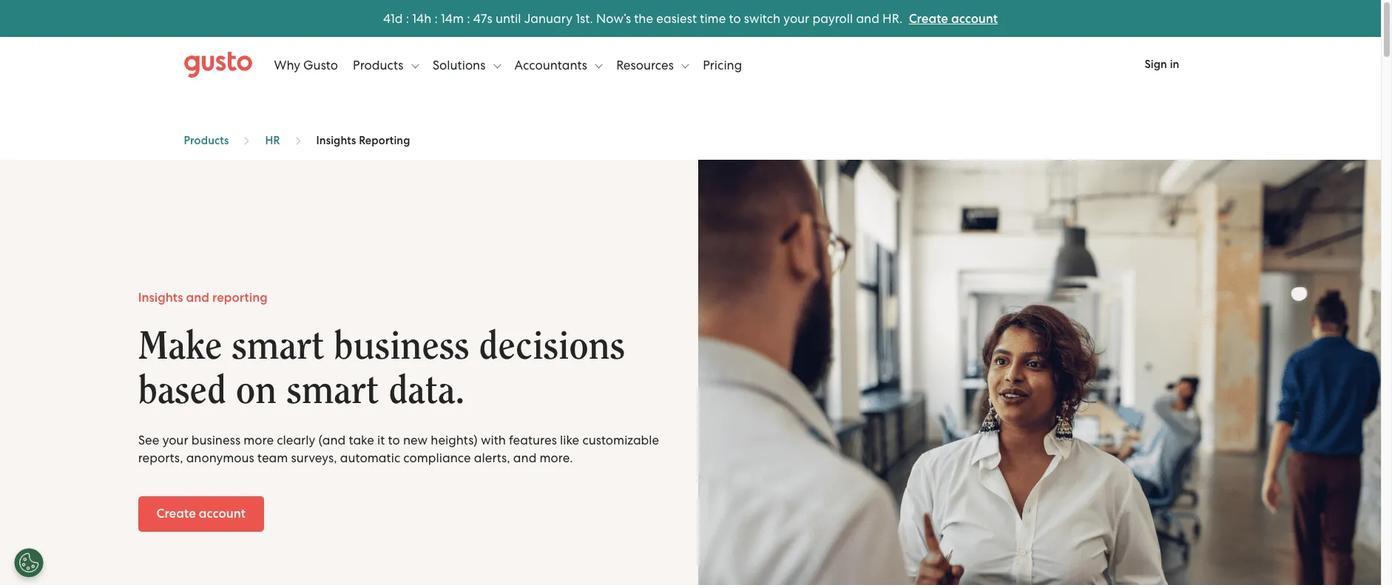 Task type: describe. For each thing, give the bounding box(es) containing it.
hr.
[[883, 11, 903, 26]]

payroll
[[813, 11, 853, 26]]

create inside make smart business decisions based on smart data. main content
[[156, 506, 196, 521]]

1st.
[[576, 11, 593, 26]]

1 vertical spatial smart
[[286, 371, 379, 410]]

anonymous
[[186, 450, 254, 465]]

0 horizontal spatial create account link
[[138, 496, 264, 532]]

your inside 4 1 d : 1 4 h : 1 4 m : 4 7 s until january 1st. now's the easiest time to switch your payroll and hr. create account
[[784, 11, 810, 26]]

in
[[1170, 58, 1180, 71]]

resources button
[[616, 43, 689, 87]]

solutions button
[[433, 43, 501, 87]]

pricing link
[[703, 43, 742, 87]]

heights)
[[431, 433, 478, 447]]

to inside 4 1 d : 1 4 h : 1 4 m : 4 7 s until january 1st. now's the easiest time to switch your payroll and hr. create account
[[729, 11, 741, 26]]

resources
[[616, 57, 677, 72]]

1 1 from the left
[[391, 11, 395, 26]]

gusto
[[303, 57, 338, 72]]

compliance
[[403, 450, 471, 465]]

products link
[[184, 134, 229, 147]]

account inside make smart business decisions based on smart data. main content
[[199, 506, 246, 521]]

3 1 from the left
[[441, 11, 445, 26]]

m :
[[453, 11, 470, 26]]

new
[[403, 433, 428, 447]]

2 4 from the left
[[417, 11, 424, 26]]

make
[[138, 327, 222, 366]]

2 1 from the left
[[412, 11, 417, 26]]

customizable
[[583, 433, 659, 447]]

and inside 4 1 d : 1 4 h : 1 4 m : 4 7 s until january 1st. now's the easiest time to switch your payroll and hr. create account
[[856, 11, 880, 26]]

accountants
[[515, 57, 590, 72]]

h :
[[424, 11, 438, 26]]

reporting
[[212, 290, 268, 305]]

until
[[496, 11, 521, 26]]

data.
[[389, 371, 465, 410]]

to inside see your business more clearly (and take it to new heights) with features like customizable reports, anonymous team surveys, automatic compliance alerts, and more.
[[388, 433, 400, 447]]

accountants button
[[515, 43, 603, 87]]

january
[[524, 11, 573, 26]]

4 1 d : 1 4 h : 1 4 m : 4 7 s until january 1st. now's the easiest time to switch your payroll and hr. create account
[[383, 11, 998, 26]]

insights for insights and reporting
[[138, 290, 183, 305]]

clearly
[[277, 433, 315, 447]]

sign in link
[[1127, 48, 1197, 81]]

switch
[[744, 11, 781, 26]]

1 4 from the left
[[383, 11, 391, 26]]

business for your
[[191, 433, 241, 447]]

alerts,
[[474, 450, 510, 465]]

7
[[481, 11, 487, 26]]

surveys,
[[291, 450, 337, 465]]

pricing
[[703, 57, 742, 72]]

1 horizontal spatial account
[[951, 11, 998, 26]]

make smart business decisions based on smart data. main content
[[0, 92, 1381, 585]]

online payroll services, hr, and benefits | gusto image
[[184, 51, 252, 78]]



Task type: vqa. For each thing, say whether or not it's contained in the screenshot.
the rightmost business
yes



Task type: locate. For each thing, give the bounding box(es) containing it.
2 horizontal spatial and
[[856, 11, 880, 26]]

with
[[481, 433, 506, 447]]

1 vertical spatial to
[[388, 433, 400, 447]]

automatic
[[340, 450, 400, 465]]

insights up make at bottom
[[138, 290, 183, 305]]

1 horizontal spatial 1
[[412, 11, 417, 26]]

and
[[856, 11, 880, 26], [186, 290, 209, 305], [513, 450, 537, 465]]

0 horizontal spatial and
[[186, 290, 209, 305]]

decisions
[[479, 327, 625, 366]]

1 horizontal spatial create account link
[[909, 11, 998, 26]]

0 vertical spatial smart
[[232, 327, 324, 366]]

1 horizontal spatial and
[[513, 450, 537, 465]]

products left hr link
[[184, 134, 229, 147]]

1 horizontal spatial business
[[334, 327, 469, 366]]

sign
[[1145, 58, 1167, 71]]

features
[[509, 433, 557, 447]]

1 horizontal spatial to
[[729, 11, 741, 26]]

business inside see your business more clearly (and take it to new heights) with features like customizable reports, anonymous team surveys, automatic compliance alerts, and more.
[[191, 433, 241, 447]]

and inside see your business more clearly (and take it to new heights) with features like customizable reports, anonymous team surveys, automatic compliance alerts, and more.
[[513, 450, 537, 465]]

products for products 'popup button'
[[353, 57, 407, 72]]

see
[[138, 433, 159, 447]]

now's
[[596, 11, 631, 26]]

create account link
[[909, 11, 998, 26], [138, 496, 264, 532]]

create
[[909, 11, 948, 26], [156, 506, 196, 521]]

1 vertical spatial your
[[162, 433, 188, 447]]

your up reports,
[[162, 433, 188, 447]]

time
[[700, 11, 726, 26]]

0 vertical spatial insights
[[316, 134, 356, 147]]

4 right h :
[[445, 11, 453, 26]]

team
[[257, 450, 288, 465]]

0 horizontal spatial business
[[191, 433, 241, 447]]

1 vertical spatial and
[[186, 290, 209, 305]]

business up data.
[[334, 327, 469, 366]]

create account
[[156, 506, 246, 521]]

insights for insights reporting
[[316, 134, 356, 147]]

0 horizontal spatial products
[[184, 134, 229, 147]]

4 left d :
[[383, 11, 391, 26]]

products inside 'popup button'
[[353, 57, 407, 72]]

like
[[560, 433, 579, 447]]

4 left the s
[[473, 11, 481, 26]]

why
[[274, 57, 300, 72]]

create down reports,
[[156, 506, 196, 521]]

to right it
[[388, 433, 400, 447]]

(and
[[318, 433, 346, 447]]

based
[[138, 371, 226, 410]]

1
[[391, 11, 395, 26], [412, 11, 417, 26], [441, 11, 445, 26]]

reporting
[[359, 134, 410, 147]]

your
[[784, 11, 810, 26], [162, 433, 188, 447]]

0 vertical spatial to
[[729, 11, 741, 26]]

0 vertical spatial create account link
[[909, 11, 998, 26]]

0 vertical spatial create
[[909, 11, 948, 26]]

main element
[[184, 43, 1197, 87]]

1 vertical spatial account
[[199, 506, 246, 521]]

take
[[349, 433, 374, 447]]

products
[[353, 57, 407, 72], [184, 134, 229, 147]]

see your business more clearly (and take it to new heights) with features like customizable reports, anonymous team surveys, automatic compliance alerts, and more.
[[138, 433, 659, 465]]

1 horizontal spatial products
[[353, 57, 407, 72]]

1 vertical spatial create
[[156, 506, 196, 521]]

2 vertical spatial and
[[513, 450, 537, 465]]

4 right d :
[[417, 11, 424, 26]]

0 vertical spatial and
[[856, 11, 880, 26]]

it
[[377, 433, 385, 447]]

1 vertical spatial insights
[[138, 290, 183, 305]]

insights
[[316, 134, 356, 147], [138, 290, 183, 305]]

create account link right hr.
[[909, 11, 998, 26]]

hr
[[265, 134, 280, 147]]

business
[[334, 327, 469, 366], [191, 433, 241, 447]]

account
[[951, 11, 998, 26], [199, 506, 246, 521]]

0 vertical spatial your
[[784, 11, 810, 26]]

d :
[[395, 11, 409, 26]]

1 horizontal spatial insights
[[316, 134, 356, 147]]

0 horizontal spatial insights
[[138, 290, 183, 305]]

smart up (and
[[286, 371, 379, 410]]

your right switch
[[784, 11, 810, 26]]

4 4 from the left
[[473, 11, 481, 26]]

1 vertical spatial create account link
[[138, 496, 264, 532]]

insights left reporting on the left top
[[316, 134, 356, 147]]

1 left h :
[[391, 11, 395, 26]]

products inside make smart business decisions based on smart data. main content
[[184, 134, 229, 147]]

1 right h :
[[441, 11, 445, 26]]

0 horizontal spatial create
[[156, 506, 196, 521]]

smart
[[232, 327, 324, 366], [286, 371, 379, 410]]

create account link down the anonymous
[[138, 496, 264, 532]]

0 vertical spatial business
[[334, 327, 469, 366]]

make smart business decisions based on smart data.
[[138, 327, 625, 410]]

to
[[729, 11, 741, 26], [388, 433, 400, 447]]

why gusto
[[274, 57, 338, 72]]

3 4 from the left
[[445, 11, 453, 26]]

0 horizontal spatial your
[[162, 433, 188, 447]]

create right hr.
[[909, 11, 948, 26]]

1 vertical spatial business
[[191, 433, 241, 447]]

and left hr.
[[856, 11, 880, 26]]

1 horizontal spatial your
[[784, 11, 810, 26]]

your inside see your business more clearly (and take it to new heights) with features like customizable reports, anonymous team surveys, automatic compliance alerts, and more.
[[162, 433, 188, 447]]

s
[[487, 11, 492, 26]]

and left reporting
[[186, 290, 209, 305]]

business inside make smart business decisions based on smart data.
[[334, 327, 469, 366]]

products down d :
[[353, 57, 407, 72]]

hr link
[[265, 134, 280, 147]]

0 vertical spatial account
[[951, 11, 998, 26]]

products for products link
[[184, 134, 229, 147]]

0 horizontal spatial 1
[[391, 11, 395, 26]]

sign in
[[1145, 58, 1180, 71]]

1 right d :
[[412, 11, 417, 26]]

easiest
[[656, 11, 697, 26]]

0 horizontal spatial account
[[199, 506, 246, 521]]

products button
[[353, 43, 419, 87]]

1 vertical spatial products
[[184, 134, 229, 147]]

0 horizontal spatial to
[[388, 433, 400, 447]]

smart up on
[[232, 327, 324, 366]]

4
[[383, 11, 391, 26], [417, 11, 424, 26], [445, 11, 453, 26], [473, 11, 481, 26]]

1 horizontal spatial create
[[909, 11, 948, 26]]

0 vertical spatial products
[[353, 57, 407, 72]]

insights reporting
[[316, 134, 410, 147]]

more.
[[540, 450, 573, 465]]

business up the anonymous
[[191, 433, 241, 447]]

on
[[236, 371, 277, 410]]

why gusto link
[[274, 43, 338, 87]]

to right time
[[729, 11, 741, 26]]

insights and reporting
[[138, 290, 268, 305]]

more
[[244, 433, 274, 447]]

business for smart
[[334, 327, 469, 366]]

and down "features" at bottom
[[513, 450, 537, 465]]

reports,
[[138, 450, 183, 465]]

2 horizontal spatial 1
[[441, 11, 445, 26]]

solutions
[[433, 57, 489, 72]]

the
[[634, 11, 653, 26]]



